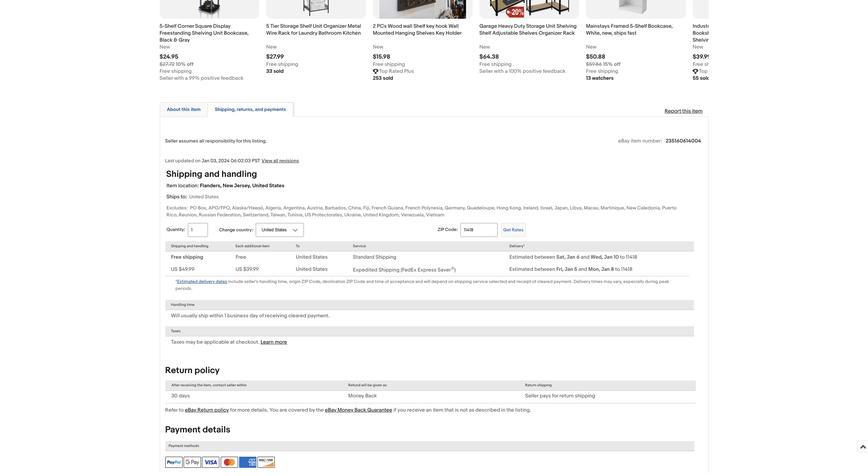 Task type: locate. For each thing, give the bounding box(es) containing it.
get rates button
[[502, 223, 526, 237]]

receiving up days
[[181, 383, 197, 388]]

1 horizontal spatial time
[[375, 279, 384, 284]]

time up usually
[[187, 302, 195, 307]]

2 taxes from the top
[[171, 339, 185, 346]]

3 new text field from the left
[[587, 44, 597, 50]]

1 horizontal spatial top
[[700, 68, 708, 74]]

shelves down key
[[417, 30, 435, 36]]

1 horizontal spatial new text field
[[266, 44, 277, 50]]

rack inside garage heavy duty storage unit shelving shelf adjustable shelves organizer rack
[[564, 30, 575, 36]]

plus for $15.98
[[405, 68, 414, 74]]

handling
[[222, 169, 257, 180], [194, 244, 209, 248], [260, 279, 277, 284]]

1 horizontal spatial shelves
[[520, 30, 538, 36]]

0 horizontal spatial french
[[372, 205, 387, 211]]

0 vertical spatial payment.
[[554, 279, 573, 284]]

1 top from the left
[[379, 68, 388, 74]]

refer to ebay return policy for more details. you are covered by the ebay money back guarantee if you receive an item that is not as described in the listing.
[[165, 407, 532, 413]]

item inside button
[[191, 106, 201, 112]]

code
[[354, 279, 366, 284]]

unit inside garage heavy duty storage unit shelving shelf adjustable shelves organizer rack
[[546, 23, 556, 29]]

french up venezuela,
[[406, 205, 421, 211]]

5- inside 5-shelf corner square display freestanding shelving unit bookcase, black & gray new $24.95 $27.72 10% off free shipping seller with a 99% positive feedback
[[160, 23, 165, 29]]

2 horizontal spatial handling
[[260, 279, 277, 284]]

the left item,
[[197, 383, 203, 388]]

shelving
[[557, 23, 577, 29], [192, 30, 212, 36], [693, 37, 714, 43]]

may
[[604, 279, 613, 284], [186, 339, 196, 346]]

none text field containing $27.72
[[160, 61, 194, 68]]

new text field up $50.88 text field
[[587, 44, 597, 50]]

revisions
[[280, 158, 299, 164]]

1 off from the left
[[187, 61, 194, 67]]

peak
[[660, 279, 670, 284]]

jan right fri,
[[565, 266, 574, 273]]

0 horizontal spatial wood
[[388, 23, 402, 29]]

0 vertical spatial between
[[535, 254, 556, 260]]

ZIP Code: text field
[[461, 223, 498, 237]]

1 horizontal spatial shelving
[[557, 23, 577, 29]]

shelving left "mainstays"
[[557, 23, 577, 29]]

rated for $39.99
[[709, 68, 724, 74]]

0 horizontal spatial sold
[[274, 68, 284, 74]]

0 horizontal spatial payment.
[[308, 313, 330, 319]]

top inside text box
[[379, 68, 388, 74]]

new text field down black
[[160, 44, 170, 50]]

free inside 5-shelf corner square display freestanding shelving unit bookcase, black & gray new $24.95 $27.72 10% off free shipping seller with a 99% positive feedback
[[160, 68, 170, 74]]

2 wood from the left
[[739, 23, 753, 29]]

us up "include"
[[236, 266, 242, 273]]

may inside include seller's handling time, origin zip code, destination zip code and time of acceptance and will depend on shipping service selected and receipt of cleared payment. delivery times may vary, especially during peak periods.
[[604, 279, 613, 284]]

$39.99 inside 'industrial 4-6 shelf wood bookcase bookshelf storage display rack book shelving new $39.99 free shipping'
[[693, 53, 712, 60]]

new
[[160, 44, 170, 50], [266, 44, 277, 50], [373, 44, 384, 50], [480, 44, 490, 50], [587, 44, 597, 50], [693, 44, 704, 50], [223, 182, 233, 189], [627, 205, 637, 211]]

to for 10
[[621, 254, 625, 260]]

1 horizontal spatial of
[[385, 279, 389, 284]]

1 horizontal spatial rated
[[709, 68, 724, 74]]

item for about this item
[[191, 106, 201, 112]]

tab list
[[160, 101, 709, 117]]

8
[[612, 266, 615, 273]]

display
[[213, 23, 231, 29], [738, 30, 755, 36]]

new up '$27.99'
[[266, 44, 277, 50]]

positive inside "new $64.38 free shipping seller with a 100% positive feedback"
[[523, 68, 542, 74]]

tier
[[271, 23, 279, 29]]

0 horizontal spatial top rated plus
[[379, 68, 414, 74]]

taiwan,
[[271, 212, 287, 218]]

0 vertical spatial shipping and handling
[[166, 169, 257, 180]]

$64.38 text field
[[480, 53, 499, 60]]

bookcase, inside 5-shelf corner square display freestanding shelving unit bookcase, black & gray new $24.95 $27.72 10% off free shipping seller with a 99% positive feedback
[[224, 30, 249, 36]]

free inside the new $15.98 free shipping
[[373, 61, 384, 67]]

return
[[165, 365, 193, 376], [526, 383, 537, 388], [198, 407, 213, 413]]

2 5- from the left
[[631, 23, 636, 29]]

off right the 15%
[[615, 61, 621, 67]]

2 horizontal spatial ebay
[[619, 138, 630, 144]]

as
[[383, 383, 387, 388], [469, 407, 475, 413]]

taxes may be applicable at checkout. learn more
[[171, 339, 287, 346]]

shipping up $49.99
[[183, 254, 203, 260]]

2 vertical spatial estimated
[[177, 279, 198, 284]]

standard shipping
[[353, 254, 397, 260]]

shipping right return
[[575, 393, 596, 399]]

0 vertical spatial 5
[[266, 23, 270, 29]]

white,
[[587, 30, 602, 36]]

1 horizontal spatial more
[[275, 339, 287, 346]]

6 right industrial
[[722, 23, 725, 29]]

federation,
[[217, 212, 242, 218]]

more right learn
[[275, 339, 287, 346]]

2 horizontal spatial the
[[507, 407, 515, 413]]

and
[[255, 106, 263, 112], [205, 169, 220, 180], [187, 244, 193, 248], [581, 254, 590, 260], [579, 266, 588, 273], [367, 279, 374, 284], [416, 279, 423, 284], [508, 279, 516, 284]]

policy
[[195, 365, 220, 376], [215, 407, 229, 413]]

square
[[195, 23, 212, 29]]

top rated plus for $15.98
[[379, 68, 414, 74]]

$39.99 text field
[[693, 53, 712, 60]]

top inside text field
[[700, 68, 708, 74]]

1 vertical spatial back
[[355, 407, 367, 413]]

and right returns,
[[255, 106, 263, 112]]

6 up estimated between fri, jan 5 and mon, jan 8 to 11418
[[577, 254, 580, 260]]

wall
[[449, 23, 459, 29]]

new text field for $15.98
[[373, 44, 384, 50]]

rack left white,
[[564, 30, 575, 36]]

0 vertical spatial may
[[604, 279, 613, 284]]

change country:
[[219, 227, 253, 233]]

sold inside text field
[[701, 75, 711, 81]]

1 5- from the left
[[160, 23, 165, 29]]

positive inside 5-shelf corner square display freestanding shelving unit bookcase, black & gray new $24.95 $27.72 10% off free shipping seller with a 99% positive feedback
[[201, 75, 220, 81]]

money down refund
[[349, 393, 364, 399]]

253 sold
[[373, 75, 394, 81]]

0 vertical spatial 6
[[722, 23, 725, 29]]

last
[[165, 158, 174, 164]]

money down money back
[[338, 407, 354, 413]]

4-
[[716, 23, 722, 29]]

2 new text field from the left
[[266, 44, 277, 50]]

estimated down delivery*
[[510, 254, 534, 260]]

2 horizontal spatial us
[[305, 212, 311, 218]]

4 new text field from the left
[[693, 44, 704, 50]]

sold inside text field
[[383, 75, 394, 81]]

at
[[230, 339, 235, 346]]

plus
[[405, 68, 414, 74], [725, 68, 735, 74]]

New text field
[[373, 44, 384, 50], [480, 44, 490, 50], [587, 44, 597, 50], [693, 44, 704, 50]]

1 vertical spatial may
[[186, 339, 196, 346]]

applicable
[[204, 339, 229, 346]]

wall
[[404, 23, 413, 29]]

plus for $39.99
[[725, 68, 735, 74]]

1 horizontal spatial a
[[505, 68, 508, 74]]

None text field
[[587, 61, 621, 68]]

Free shipping text field
[[266, 61, 299, 68], [480, 61, 512, 68], [693, 61, 725, 68], [587, 68, 619, 75]]

0 horizontal spatial rack
[[278, 30, 290, 36]]

top rated plus up 253 sold
[[379, 68, 414, 74]]

0 horizontal spatial 5-
[[160, 23, 165, 29]]

puerto
[[663, 205, 677, 211]]

given
[[373, 383, 382, 388]]

free shipping text field down '$27.99'
[[266, 61, 299, 68]]

$39.99 up seller's
[[244, 266, 259, 273]]

and inside button
[[255, 106, 263, 112]]

heavy
[[499, 23, 513, 29]]

shipping down the )
[[455, 279, 472, 284]]

free shipping text field down the 15%
[[587, 68, 619, 75]]

2 top rated plus from the left
[[700, 68, 735, 74]]

time
[[375, 279, 384, 284], [187, 302, 195, 307]]

on
[[195, 158, 201, 164], [449, 279, 454, 284]]

2 horizontal spatial shelving
[[693, 37, 714, 43]]

organizer inside garage heavy duty storage unit shelving shelf adjustable shelves organizer rack
[[539, 30, 562, 36]]

back down money back
[[355, 407, 367, 413]]

time down the expedited
[[375, 279, 384, 284]]

united states for free
[[296, 254, 328, 260]]

0 vertical spatial will
[[424, 279, 431, 284]]

this right about
[[182, 106, 190, 112]]

refund
[[349, 383, 361, 388]]

the right by
[[316, 407, 324, 413]]

mon,
[[589, 266, 601, 273]]

New text field
[[160, 44, 170, 50], [266, 44, 277, 50]]

sold right 55 on the top right of page
[[701, 75, 711, 81]]

1 taxes from the top
[[171, 329, 181, 333]]

1 horizontal spatial 6
[[722, 23, 725, 29]]

0 vertical spatial within
[[210, 313, 223, 319]]

2 horizontal spatial rack
[[756, 30, 768, 36]]

1 new text field from the left
[[160, 44, 170, 50]]

ship
[[199, 313, 209, 319]]

zip right origin
[[302, 279, 308, 284]]

1 vertical spatial money
[[338, 407, 354, 413]]

10
[[614, 254, 619, 260]]

1 horizontal spatial this
[[243, 138, 251, 144]]

visa image
[[202, 457, 220, 468]]

shelving inside 'industrial 4-6 shelf wood bookcase bookshelf storage display rack book shelving new $39.99 free shipping'
[[693, 37, 714, 43]]

of right day
[[259, 313, 264, 319]]

wood left bookcase
[[739, 23, 753, 29]]

1 shelves from the left
[[417, 30, 435, 36]]

0 horizontal spatial return
[[165, 365, 193, 376]]

6 inside 'industrial 4-6 shelf wood bookcase bookshelf storage display rack book shelving new $39.99 free shipping'
[[722, 23, 725, 29]]

rated
[[389, 68, 403, 74], [709, 68, 724, 74]]

1 top rated plus from the left
[[379, 68, 414, 74]]

and left wed,
[[581, 254, 590, 260]]

2 pcs wood wall shelf key hook wall mounted hanging shelves key holder
[[373, 23, 462, 36]]

freestanding
[[160, 30, 191, 36]]

1 horizontal spatial $39.99
[[693, 53, 712, 60]]

new,
[[603, 30, 613, 36]]

united states
[[189, 194, 219, 200], [296, 254, 328, 260], [296, 266, 328, 273]]

0 vertical spatial handling
[[222, 169, 257, 180]]

shipping inside 5-shelf corner square display freestanding shelving unit bookcase, black & gray new $24.95 $27.72 10% off free shipping seller with a 99% positive feedback
[[171, 68, 192, 74]]

of right receipt
[[533, 279, 537, 284]]

11418 for estimated between sat, jan 6 and wed, jan 10 to 11418
[[627, 254, 638, 260]]

american express image
[[239, 457, 257, 468]]

0 horizontal spatial positive
[[201, 75, 220, 81]]

back down refund will be given as on the bottom of page
[[366, 393, 377, 399]]

payment. down code,
[[308, 313, 330, 319]]

location:
[[178, 182, 199, 189]]

2 shelves from the left
[[520, 30, 538, 36]]

new down black
[[160, 44, 170, 50]]

new up $64.38
[[480, 44, 490, 50]]

rated for $15.98
[[389, 68, 403, 74]]

free inside "new $64.38 free shipping seller with a 100% positive feedback"
[[480, 61, 490, 67]]

delivery
[[574, 279, 591, 284]]

change
[[219, 227, 235, 233]]

2 vertical spatial united states
[[296, 266, 328, 273]]

shelf inside 5-shelf corner square display freestanding shelving unit bookcase, black & gray new $24.95 $27.72 10% off free shipping seller with a 99% positive feedback
[[165, 23, 177, 29]]

new inside 'industrial 4-6 shelf wood bookcase bookshelf storage display rack book shelving new $39.99 free shipping'
[[693, 44, 704, 50]]

2 rack from the left
[[564, 30, 575, 36]]

with inside "new $64.38 free shipping seller with a 100% positive feedback"
[[494, 68, 504, 74]]

1 horizontal spatial free shipping text field
[[373, 61, 405, 68]]

of
[[385, 279, 389, 284], [533, 279, 537, 284], [259, 313, 264, 319]]

5 left tier
[[266, 23, 270, 29]]

will down express
[[424, 279, 431, 284]]

master card image
[[221, 457, 238, 468]]

with down 10%
[[174, 75, 184, 81]]

positive right 100%
[[523, 68, 542, 74]]

item right about
[[191, 106, 201, 112]]

0 horizontal spatial shelving
[[192, 30, 212, 36]]

0 vertical spatial cleared
[[538, 279, 553, 284]]

for left laundry
[[291, 30, 298, 36]]

1 vertical spatial shipping and handling
[[171, 244, 209, 248]]

united states for us $39.99
[[296, 266, 328, 273]]

0 horizontal spatial 5
[[266, 23, 270, 29]]

this right report
[[683, 108, 692, 114]]

key
[[436, 30, 445, 36]]

sold right 33
[[274, 68, 284, 74]]

off inside 5-shelf corner square display freestanding shelving unit bookcase, black & gray new $24.95 $27.72 10% off free shipping seller with a 99% positive feedback
[[187, 61, 194, 67]]

1 horizontal spatial us
[[236, 266, 242, 273]]

corner
[[178, 23, 194, 29]]

bookcase,
[[649, 23, 673, 29], [224, 30, 249, 36]]

0 vertical spatial 11418
[[627, 254, 638, 260]]

2 rated from the left
[[709, 68, 724, 74]]

2 top from the left
[[700, 68, 708, 74]]

storage right tier
[[280, 23, 299, 29]]

0 vertical spatial as
[[383, 383, 387, 388]]

1 vertical spatial 5
[[575, 266, 578, 273]]

new text field up $39.99 text box
[[693, 44, 704, 50]]

return shipping
[[526, 383, 552, 388]]

alaska/hawaii,
[[232, 205, 265, 211]]

free shipping
[[171, 254, 203, 260]]

especially
[[624, 279, 645, 284]]

cleared down origin
[[289, 313, 307, 319]]

1 horizontal spatial cleared
[[538, 279, 553, 284]]

1 horizontal spatial on
[[449, 279, 454, 284]]

0 vertical spatial estimated
[[510, 254, 534, 260]]

free inside new $50.88 $59.86 15% off free shipping 13 watchers
[[587, 68, 597, 74]]

discover image
[[258, 457, 275, 468]]

2 new text field from the left
[[480, 44, 490, 50]]

new text field for $39.99
[[693, 44, 704, 50]]

1 horizontal spatial sold
[[383, 75, 394, 81]]

1 vertical spatial with
[[174, 75, 184, 81]]

0 horizontal spatial display
[[213, 23, 231, 29]]

will right refund
[[362, 383, 367, 388]]

french right fiji,
[[372, 205, 387, 211]]

1 vertical spatial will
[[362, 383, 367, 388]]

rated inside text box
[[389, 68, 403, 74]]

Free shipping text field
[[373, 61, 405, 68], [160, 68, 192, 75]]

13 watchers text field
[[587, 75, 614, 82]]

bookcase, inside mainstays framed 5-shelf bookcase, white, new, ships fast
[[649, 23, 673, 29]]

assumes
[[179, 138, 198, 144]]

1 horizontal spatial handling
[[222, 169, 257, 180]]

0 horizontal spatial be
[[197, 339, 203, 346]]

return for return shipping
[[526, 383, 537, 388]]

between left sat,
[[535, 254, 556, 260]]

1 rated from the left
[[389, 68, 403, 74]]

0 horizontal spatial more
[[238, 407, 250, 413]]

6
[[722, 23, 725, 29], [577, 254, 580, 260]]

1 vertical spatial be
[[368, 383, 372, 388]]

shelves down the duty
[[520, 30, 538, 36]]

cleared inside include seller's handling time, origin zip code, destination zip code and time of acceptance and will depend on shipping service selected and receipt of cleared payment. delivery times may vary, especially during peak periods.
[[538, 279, 553, 284]]

between left fri,
[[535, 266, 556, 273]]

None text field
[[160, 61, 194, 68]]

metal
[[348, 23, 361, 29]]

sold right 253
[[383, 75, 394, 81]]

)
[[455, 267, 456, 273]]

storage inside garage heavy duty storage unit shelving shelf adjustable shelves organizer rack
[[527, 23, 545, 29]]

reunion,
[[179, 212, 198, 218]]

0 horizontal spatial bookcase,
[[224, 30, 249, 36]]

0 vertical spatial back
[[366, 393, 377, 399]]

policy up item,
[[195, 365, 220, 376]]

1 horizontal spatial with
[[494, 68, 504, 74]]

1 vertical spatial display
[[738, 30, 755, 36]]

jan right sat,
[[567, 254, 576, 260]]

will inside include seller's handling time, origin zip code, destination zip code and time of acceptance and will depend on shipping service selected and receipt of cleared payment. delivery times may vary, especially during peak periods.
[[424, 279, 431, 284]]

shelving inside 5-shelf corner square display freestanding shelving unit bookcase, black & gray new $24.95 $27.72 10% off free shipping seller with a 99% positive feedback
[[192, 30, 212, 36]]

a left 99% at the left of page
[[185, 75, 188, 81]]

0 horizontal spatial may
[[186, 339, 196, 346]]

shipping inside new $27.99 free shipping 33 sold
[[278, 61, 299, 67]]

china,
[[349, 205, 362, 211]]

new up $15.98
[[373, 44, 384, 50]]

shipping down 10%
[[171, 68, 192, 74]]

Seller with a 100% positive feedback text field
[[480, 68, 566, 75]]

shipping and handling
[[166, 169, 257, 180], [171, 244, 209, 248]]

united states up code,
[[296, 266, 328, 273]]

for inside 5 tier storage shelf unit organizer metal wire rack for laundry bathroom kitchen
[[291, 30, 298, 36]]

unit inside 5 tier storage shelf unit organizer metal wire rack for laundry bathroom kitchen
[[313, 23, 323, 29]]

1 vertical spatial organizer
[[539, 30, 562, 36]]

be left the applicable
[[197, 339, 203, 346]]

guadeloupe,
[[467, 205, 496, 211]]

1 plus from the left
[[405, 68, 414, 74]]

11418
[[627, 254, 638, 260], [622, 266, 633, 273]]

0 horizontal spatial ebay
[[185, 407, 196, 413]]

shelf up freestanding
[[165, 23, 177, 29]]

Top Rated Plus text field
[[700, 68, 735, 75]]

more left details. on the left bottom
[[238, 407, 250, 413]]

this up the "06:02:03"
[[243, 138, 251, 144]]

ebay right by
[[325, 407, 337, 413]]

1 horizontal spatial top rated plus
[[700, 68, 735, 74]]

argentina,
[[284, 205, 306, 211]]

display inside 5-shelf corner square display freestanding shelving unit bookcase, black & gray new $24.95 $27.72 10% off free shipping seller with a 99% positive feedback
[[213, 23, 231, 29]]

receiving right day
[[265, 313, 287, 319]]

shelving down bookshelf
[[693, 37, 714, 43]]

united down fiji,
[[364, 212, 378, 218]]

display inside 'industrial 4-6 shelf wood bookcase bookshelf storage display rack book shelving new $39.99 free shipping'
[[738, 30, 755, 36]]

shelf inside 2 pcs wood wall shelf key hook wall mounted hanging shelves key holder
[[414, 23, 426, 29]]

shelf down garage
[[480, 30, 492, 36]]

top up 55 sold
[[700, 68, 708, 74]]

acceptance
[[390, 279, 415, 284]]

shelving down square
[[192, 30, 212, 36]]

shelf right 4-
[[726, 23, 738, 29]]

as right given
[[383, 383, 387, 388]]

1 horizontal spatial rack
[[564, 30, 575, 36]]

rated inside text field
[[709, 68, 724, 74]]

selected
[[489, 279, 507, 284]]

of left acceptance
[[385, 279, 389, 284]]

5
[[266, 23, 270, 29], [575, 266, 578, 273]]

number:
[[643, 138, 663, 144]]

0 horizontal spatial time
[[187, 302, 195, 307]]

free down $64.38
[[480, 61, 490, 67]]

shelf inside 5 tier storage shelf unit organizer metal wire rack for laundry bathroom kitchen
[[300, 23, 312, 29]]

this inside button
[[182, 106, 190, 112]]

0 horizontal spatial rated
[[389, 68, 403, 74]]

1 vertical spatial within
[[237, 383, 247, 388]]

1 vertical spatial payment
[[169, 444, 183, 448]]

barbados,
[[325, 205, 347, 211]]

refund will be given as
[[349, 383, 387, 388]]

free shipping text field for $27.99
[[266, 61, 299, 68]]

rack inside 5 tier storage shelf unit organizer metal wire rack for laundry bathroom kitchen
[[278, 30, 290, 36]]

payment for payment details
[[165, 424, 201, 435]]

1 horizontal spatial positive
[[523, 68, 542, 74]]

shipping up top rated plus text box on the left top of the page
[[385, 61, 405, 67]]

Quantity: text field
[[188, 223, 208, 237]]

0 horizontal spatial top
[[379, 68, 388, 74]]

1 wood from the left
[[388, 23, 402, 29]]

zip left code
[[347, 279, 353, 284]]

for
[[291, 30, 298, 36], [236, 138, 242, 144], [553, 393, 559, 399], [230, 407, 237, 413]]

0 vertical spatial payment
[[165, 424, 201, 435]]

united down to
[[296, 254, 312, 260]]

1 vertical spatial return
[[526, 383, 537, 388]]

none text field containing $59.86
[[587, 61, 621, 68]]

on right depend
[[449, 279, 454, 284]]

3 rack from the left
[[756, 30, 768, 36]]

may left vary,
[[604, 279, 613, 284]]

ships to:
[[167, 193, 187, 200]]

1 vertical spatial listing.
[[516, 407, 532, 413]]

and right code
[[367, 279, 374, 284]]

saver
[[438, 267, 451, 273]]

shelf inside mainstays framed 5-shelf bookcase, white, new, ships fast
[[636, 23, 647, 29]]

return up seller pays for return shipping
[[526, 383, 537, 388]]

view
[[262, 158, 273, 164]]

hong
[[497, 205, 509, 211]]

duty
[[515, 23, 526, 29]]

po
[[190, 205, 197, 211]]

a inside 5-shelf corner square display freestanding shelving unit bookcase, black & gray new $24.95 $27.72 10% off free shipping seller with a 99% positive feedback
[[185, 75, 188, 81]]

2 french from the left
[[406, 205, 421, 211]]

united
[[252, 182, 268, 189], [189, 194, 204, 200], [364, 212, 378, 218], [296, 254, 312, 260], [296, 266, 312, 273]]

1 horizontal spatial be
[[368, 383, 372, 388]]

rated up 253 sold
[[389, 68, 403, 74]]

jersey,
[[234, 182, 251, 189]]

5- inside mainstays framed 5-shelf bookcase, white, new, ships fast
[[631, 23, 636, 29]]

30 days
[[172, 393, 190, 399]]

2 horizontal spatial sold
[[701, 75, 711, 81]]

display down bookcase
[[738, 30, 755, 36]]

0 horizontal spatial unit
[[213, 30, 223, 36]]

are
[[280, 407, 287, 413]]

2 horizontal spatial this
[[683, 108, 692, 114]]

0 vertical spatial taxes
[[171, 329, 181, 333]]

free shipping text field down $64.38 text field
[[480, 61, 512, 68]]

code,
[[309, 279, 322, 284]]

0 horizontal spatial handling
[[194, 244, 209, 248]]

mainstays
[[587, 23, 610, 29]]

1 vertical spatial 11418
[[622, 266, 633, 273]]

0 vertical spatial to
[[621, 254, 625, 260]]

handling left time,
[[260, 279, 277, 284]]

seller
[[480, 68, 493, 74], [160, 75, 173, 81], [165, 138, 178, 144], [526, 393, 539, 399]]

2 vertical spatial to
[[179, 407, 184, 413]]

2 plus from the left
[[725, 68, 735, 74]]

253
[[373, 75, 382, 81]]

0 horizontal spatial shelves
[[417, 30, 435, 36]]

1 vertical spatial $39.99
[[244, 266, 259, 273]]

1 horizontal spatial 5-
[[631, 23, 636, 29]]

2 off from the left
[[615, 61, 621, 67]]

1 between from the top
[[535, 254, 556, 260]]

2 between from the top
[[535, 266, 556, 273]]

1 vertical spatial shelving
[[192, 30, 212, 36]]

japan,
[[555, 205, 569, 211]]

plus inside text box
[[405, 68, 414, 74]]

0 vertical spatial shelving
[[557, 23, 577, 29]]

1 new text field from the left
[[373, 44, 384, 50]]

1 rack from the left
[[278, 30, 290, 36]]

plus inside text field
[[725, 68, 735, 74]]

caledonia,
[[638, 205, 662, 211]]

handling down quantity: text box
[[194, 244, 209, 248]]



Task type: vqa. For each thing, say whether or not it's contained in the screenshot.
Bathroom
yes



Task type: describe. For each thing, give the bounding box(es) containing it.
methods
[[184, 444, 199, 448]]

0 horizontal spatial on
[[195, 158, 201, 164]]

item for report this item
[[693, 108, 703, 114]]

last updated on jan 03, 2024 06:02:03 pst view all revisions
[[165, 158, 299, 164]]

and left mon, at the right of the page
[[579, 266, 588, 273]]

unit for $64.38
[[546, 23, 556, 29]]

each additional item
[[236, 244, 270, 248]]

253 sold text field
[[373, 75, 394, 82]]

0 vertical spatial united states
[[189, 194, 219, 200]]

polynesia,
[[422, 205, 444, 211]]

an
[[427, 407, 432, 413]]

macau,
[[584, 205, 600, 211]]

$27.99
[[266, 53, 284, 60]]

2 horizontal spatial of
[[533, 279, 537, 284]]

for right responsibility
[[236, 138, 242, 144]]

shipping inside expedited shipping (fedex express saver ® )
[[379, 267, 400, 273]]

refer
[[165, 407, 178, 413]]

will usually ship within 1 business day of receiving cleared payment.
[[171, 313, 330, 319]]

0 vertical spatial receiving
[[265, 313, 287, 319]]

shipping inside include seller's handling time, origin zip code, destination zip code and time of acceptance and will depend on shipping service selected and receipt of cleared payment. delivery times may vary, especially during peak periods.
[[455, 279, 472, 284]]

item left number:
[[631, 138, 642, 144]]

new inside po box, apo/fpo, alaska/hawaii, algeria, argentina, austria, barbados, china, fiji, french guiana, french polynesia, germany, guadeloupe, hong kong, ireland, israel, japan, libya, macau, martinique, new caledonia, puerto rico, reunion, russian federation, switzerland, taiwan, tunisia, us protectorates, ukraine, united kingdom, venezuela, vietnam
[[627, 205, 637, 211]]

storage inside 'industrial 4-6 shelf wood bookcase bookshelf storage display rack book shelving new $39.99 free shipping'
[[718, 30, 737, 36]]

shelves inside garage heavy duty storage unit shelving shelf adjustable shelves organizer rack
[[520, 30, 538, 36]]

shipping inside the new $15.98 free shipping
[[385, 61, 405, 67]]

after receiving the item, contact seller within
[[172, 383, 247, 388]]

return
[[560, 393, 574, 399]]

new inside new $27.99 free shipping 33 sold
[[266, 44, 277, 50]]

seller assumes all responsibility for this listing.
[[165, 138, 267, 144]]

rack inside 'industrial 4-6 shelf wood bookcase bookshelf storage display rack book shelving new $39.99 free shipping'
[[756, 30, 768, 36]]

po box, apo/fpo, alaska/hawaii, algeria, argentina, austria, barbados, china, fiji, french guiana, french polynesia, germany, guadeloupe, hong kong, ireland, israel, japan, libya, macau, martinique, new caledonia, puerto rico, reunion, russian federation, switzerland, taiwan, tunisia, us protectorates, ukraine, united kingdom, venezuela, vietnam
[[167, 205, 677, 218]]

estimated for estimated between fri, jan 5 and mon, jan 8 to 11418
[[510, 266, 534, 273]]

seller inside 5-shelf corner square display freestanding shelving unit bookcase, black & gray new $24.95 $27.72 10% off free shipping seller with a 99% positive feedback
[[160, 75, 173, 81]]

be for applicable
[[197, 339, 203, 346]]

between for sat,
[[535, 254, 556, 260]]

between for fri,
[[535, 266, 556, 273]]

google pay image
[[184, 457, 201, 468]]

handling inside include seller's handling time, origin zip code, destination zip code and time of acceptance and will depend on shipping service selected and receipt of cleared payment. delivery times may vary, especially during peak periods.
[[260, 279, 277, 284]]

0 horizontal spatial $39.99
[[244, 266, 259, 273]]

new text field for $24.95
[[160, 44, 170, 50]]

5 tier storage shelf unit organizer metal wire rack for laundry bathroom kitchen
[[266, 23, 361, 36]]

united up origin
[[296, 266, 312, 273]]

seller left assumes at the left top
[[165, 138, 178, 144]]

tab list containing about this item
[[160, 101, 709, 117]]

(fedex
[[401, 267, 417, 273]]

1 french from the left
[[372, 205, 387, 211]]

33 sold text field
[[266, 68, 284, 75]]

holder
[[446, 30, 462, 36]]

seller down return shipping
[[526, 393, 539, 399]]

service
[[473, 279, 488, 284]]

jan for 5
[[565, 266, 574, 273]]

jan left 8
[[602, 266, 610, 273]]

1 vertical spatial as
[[469, 407, 475, 413]]

periods.
[[176, 286, 192, 291]]

day
[[250, 313, 258, 319]]

235160614004
[[666, 138, 702, 144]]

pst
[[252, 158, 260, 164]]

top for $39.99
[[700, 68, 708, 74]]

1 vertical spatial time
[[187, 302, 195, 307]]

item,
[[204, 383, 212, 388]]

for down seller at the bottom left
[[230, 407, 237, 413]]

0 horizontal spatial receiving
[[181, 383, 197, 388]]

15%
[[604, 61, 613, 67]]

2
[[373, 23, 376, 29]]

off inside new $50.88 $59.86 15% off free shipping 13 watchers
[[615, 61, 621, 67]]

new inside the new $15.98 free shipping
[[373, 44, 384, 50]]

1 vertical spatial policy
[[215, 407, 229, 413]]

taxes for taxes may be applicable at checkout. learn more
[[171, 339, 185, 346]]

new text field for $64.38
[[480, 44, 490, 50]]

$64.38
[[480, 53, 499, 60]]

return for return policy
[[165, 365, 193, 376]]

0 horizontal spatial listing.
[[252, 138, 267, 144]]

taxes for taxes
[[171, 329, 181, 333]]

0 horizontal spatial of
[[259, 313, 264, 319]]

payment. inside include seller's handling time, origin zip code, destination zip code and time of acceptance and will depend on shipping service selected and receipt of cleared payment. delivery times may vary, especially during peak periods.
[[554, 279, 573, 284]]

receive
[[408, 407, 425, 413]]

and up free shipping
[[187, 244, 193, 248]]

and down express
[[416, 279, 423, 284]]

flanders,
[[200, 182, 222, 189]]

06:02:03
[[231, 158, 251, 164]]

ebay item number: 235160614004
[[619, 138, 702, 144]]

seller inside "new $64.38 free shipping seller with a 100% positive feedback"
[[480, 68, 493, 74]]

shipping inside 'industrial 4-6 shelf wood bookcase bookshelf storage display rack book shelving new $39.99 free shipping'
[[705, 61, 725, 67]]

shipping inside new $50.88 $59.86 15% off free shipping 13 watchers
[[598, 68, 619, 74]]

organizer inside 5 tier storage shelf unit organizer metal wire rack for laundry bathroom kitchen
[[324, 23, 347, 29]]

$49.99
[[179, 266, 195, 273]]

new $27.99 free shipping 33 sold
[[266, 44, 299, 74]]

handling
[[171, 302, 186, 307]]

kong,
[[510, 205, 523, 211]]

shipping inside "new $64.38 free shipping seller with a 100% positive feedback"
[[492, 61, 512, 67]]

receipt
[[517, 279, 532, 284]]

$27.99 text field
[[266, 53, 284, 60]]

this for report
[[683, 108, 692, 114]]

hook
[[436, 23, 448, 29]]

payment for payment methods
[[169, 444, 183, 448]]

0 vertical spatial all
[[199, 138, 204, 144]]

wood inside 2 pcs wood wall shelf key hook wall mounted hanging shelves key holder
[[388, 23, 402, 29]]

sold inside new $27.99 free shipping 33 sold
[[274, 68, 284, 74]]

30
[[172, 393, 178, 399]]

feedback inside 5-shelf corner square display freestanding shelving unit bookcase, black & gray new $24.95 $27.72 10% off free shipping seller with a 99% positive feedback
[[221, 75, 244, 81]]

box,
[[198, 205, 208, 211]]

russian
[[199, 212, 216, 218]]

item right an
[[433, 407, 444, 413]]

be for given
[[368, 383, 372, 388]]

$15.98
[[373, 53, 391, 60]]

return policy
[[165, 365, 220, 376]]

$15.98 text field
[[373, 53, 391, 60]]

1 horizontal spatial return
[[198, 407, 213, 413]]

usually
[[181, 313, 197, 319]]

new text field for $50.88
[[587, 44, 597, 50]]

paypal image
[[165, 457, 183, 468]]

us for us $49.99
[[171, 266, 178, 273]]

not
[[460, 407, 468, 413]]

bookshelf
[[693, 30, 717, 36]]

0 horizontal spatial the
[[197, 383, 203, 388]]

11418 for estimated between fri, jan 5 and mon, jan 8 to 11418
[[622, 266, 633, 273]]

shipping up free shipping
[[171, 244, 186, 248]]

1 horizontal spatial the
[[316, 407, 324, 413]]

ebay return policy link
[[185, 407, 229, 413]]

if
[[394, 407, 397, 413]]

free shipping text field for $39.99
[[693, 61, 725, 68]]

watchers
[[593, 75, 614, 81]]

$50.88 text field
[[587, 53, 606, 60]]

free shipping text field for $64.38
[[480, 61, 512, 68]]

$50.88
[[587, 53, 606, 60]]

will
[[171, 313, 180, 319]]

2 horizontal spatial zip
[[438, 227, 444, 232]]

new inside "new $64.38 free shipping seller with a 100% positive feedback"
[[480, 44, 490, 50]]

33
[[266, 68, 273, 74]]

tunisia,
[[288, 212, 304, 218]]

fri,
[[557, 266, 564, 273]]

to for 8
[[616, 266, 621, 273]]

top for $15.98
[[379, 68, 388, 74]]

free down each
[[236, 254, 246, 260]]

1 horizontal spatial within
[[237, 383, 247, 388]]

new left jersey, at the top left of the page
[[223, 182, 233, 189]]

israel,
[[541, 205, 554, 211]]

that
[[445, 407, 454, 413]]

sold for $39.99
[[701, 75, 711, 81]]

estimated between sat, jan 6 and wed, jan 10 to 11418
[[510, 254, 638, 260]]

$24.95 text field
[[160, 53, 179, 60]]

include
[[228, 279, 243, 284]]

Seller with a 99% positive feedback text field
[[160, 75, 244, 82]]

1 horizontal spatial ebay
[[325, 407, 337, 413]]

shipping up the pays
[[538, 383, 552, 388]]

new text field for $27.99
[[266, 44, 277, 50]]

item for each additional item
[[262, 244, 270, 248]]

free inside new $27.99 free shipping 33 sold
[[266, 61, 277, 67]]

new inside new $50.88 $59.86 15% off free shipping 13 watchers
[[587, 44, 597, 50]]

0 horizontal spatial 6
[[577, 254, 580, 260]]

0 horizontal spatial will
[[362, 383, 367, 388]]

pays
[[540, 393, 551, 399]]

mainstays framed 5-shelf bookcase, white, new, ships fast
[[587, 23, 673, 36]]

shipping up location:
[[166, 169, 203, 180]]

new $50.88 $59.86 15% off free shipping 13 watchers
[[587, 44, 621, 81]]

us for us $39.99
[[236, 266, 242, 273]]

us inside po box, apo/fpo, alaska/hawaii, algeria, argentina, austria, barbados, china, fiji, french guiana, french polynesia, germany, guadeloupe, hong kong, ireland, israel, japan, libya, macau, martinique, new caledonia, puerto rico, reunion, russian federation, switzerland, taiwan, tunisia, us protectorates, ukraine, united kingdom, venezuela, vietnam
[[305, 212, 311, 218]]

0 horizontal spatial free shipping text field
[[160, 68, 192, 75]]

Top Rated Plus text field
[[379, 68, 414, 75]]

55
[[693, 75, 700, 81]]

5 inside 5 tier storage shelf unit organizer metal wire rack for laundry bathroom kitchen
[[266, 23, 270, 29]]

feedback inside "new $64.38 free shipping seller with a 100% positive feedback"
[[543, 68, 566, 74]]

a inside "new $64.38 free shipping seller with a 100% positive feedback"
[[505, 68, 508, 74]]

storage inside 5 tier storage shelf unit organizer metal wire rack for laundry bathroom kitchen
[[280, 23, 299, 29]]

time inside include seller's handling time, origin zip code, destination zip code and time of acceptance and will depend on shipping service selected and receipt of cleared payment. delivery times may vary, especially during peak periods.
[[375, 279, 384, 284]]

1 horizontal spatial all
[[274, 158, 279, 164]]

protectorates,
[[312, 212, 344, 218]]

wood inside 'industrial 4-6 shelf wood bookcase bookshelf storage display rack book shelving new $39.99 free shipping'
[[739, 23, 753, 29]]

shelving inside garage heavy duty storage unit shelving shelf adjustable shelves organizer rack
[[557, 23, 577, 29]]

garage
[[480, 23, 498, 29]]

estimated for estimated between sat, jan 6 and wed, jan 10 to 11418
[[510, 254, 534, 260]]

1 horizontal spatial zip
[[347, 279, 353, 284]]

0 horizontal spatial zip
[[302, 279, 308, 284]]

shelf inside 'industrial 4-6 shelf wood bookcase bookshelf storage display rack book shelving new $39.99 free shipping'
[[726, 23, 738, 29]]

jan left 10
[[605, 254, 613, 260]]

and up flanders,
[[205, 169, 220, 180]]

0 horizontal spatial within
[[210, 313, 223, 319]]

55 sold text field
[[693, 75, 711, 82]]

1 horizontal spatial 5
[[575, 266, 578, 273]]

0 vertical spatial money
[[349, 393, 364, 399]]

unit for $27.99
[[313, 23, 323, 29]]

shelves inside 2 pcs wood wall shelf key hook wall mounted hanging shelves key holder
[[417, 30, 435, 36]]

shipping up expedited shipping (fedex express saver ® )
[[376, 254, 397, 260]]

guiana,
[[388, 205, 405, 211]]

gray
[[179, 37, 190, 43]]

about this item button
[[167, 106, 201, 113]]

fast
[[628, 30, 637, 36]]

top rated plus for $39.99
[[700, 68, 735, 74]]

0 vertical spatial policy
[[195, 365, 220, 376]]

ebay money back guarantee link
[[325, 407, 393, 413]]

united up po
[[189, 194, 204, 200]]

united right jersey, at the top left of the page
[[252, 182, 268, 189]]

hanging
[[396, 30, 415, 36]]

standard
[[353, 254, 375, 260]]

bathroom
[[319, 30, 342, 36]]

guarantee
[[368, 407, 393, 413]]

1 horizontal spatial listing.
[[516, 407, 532, 413]]

free inside 'industrial 4-6 shelf wood bookcase bookshelf storage display rack book shelving new $39.99 free shipping'
[[693, 61, 704, 67]]

jan for 6
[[567, 254, 576, 260]]

for right the pays
[[553, 393, 559, 399]]

covered
[[289, 407, 308, 413]]

libya,
[[571, 205, 583, 211]]

with inside 5-shelf corner square display freestanding shelving unit bookcase, black & gray new $24.95 $27.72 10% off free shipping seller with a 99% positive feedback
[[174, 75, 184, 81]]

and left receipt
[[508, 279, 516, 284]]

new inside 5-shelf corner square display freestanding shelving unit bookcase, black & gray new $24.95 $27.72 10% off free shipping seller with a 99% positive feedback
[[160, 44, 170, 50]]

sold for $15.98
[[383, 75, 394, 81]]

this for about
[[182, 106, 190, 112]]

fiji,
[[364, 205, 371, 211]]

depend
[[432, 279, 448, 284]]

jan for 03,
[[202, 158, 210, 164]]

united inside po box, apo/fpo, alaska/hawaii, algeria, argentina, austria, barbados, china, fiji, french guiana, french polynesia, germany, guadeloupe, hong kong, ireland, israel, japan, libya, macau, martinique, new caledonia, puerto rico, reunion, russian federation, switzerland, taiwan, tunisia, us protectorates, ukraine, united kingdom, venezuela, vietnam
[[364, 212, 378, 218]]

about
[[167, 106, 181, 112]]

expedited shipping (fedex express saver ® )
[[353, 266, 456, 273]]

vietnam
[[426, 212, 445, 218]]

free up us $49.99
[[171, 254, 182, 260]]

sat,
[[557, 254, 566, 260]]

shelf inside garage heavy duty storage unit shelving shelf adjustable shelves organizer rack
[[480, 30, 492, 36]]

0 horizontal spatial cleared
[[289, 313, 307, 319]]

on inside include seller's handling time, origin zip code, destination zip code and time of acceptance and will depend on shipping service selected and receipt of cleared payment. delivery times may vary, especially during peak periods.
[[449, 279, 454, 284]]

kitchen
[[343, 30, 361, 36]]

about this item
[[167, 106, 201, 112]]

returns,
[[237, 106, 254, 112]]

garage heavy duty storage unit shelving shelf adjustable shelves organizer rack
[[480, 23, 577, 36]]

unit inside 5-shelf corner square display freestanding shelving unit bookcase, black & gray new $24.95 $27.72 10% off free shipping seller with a 99% positive feedback
[[213, 30, 223, 36]]

delivery*
[[510, 244, 525, 248]]



